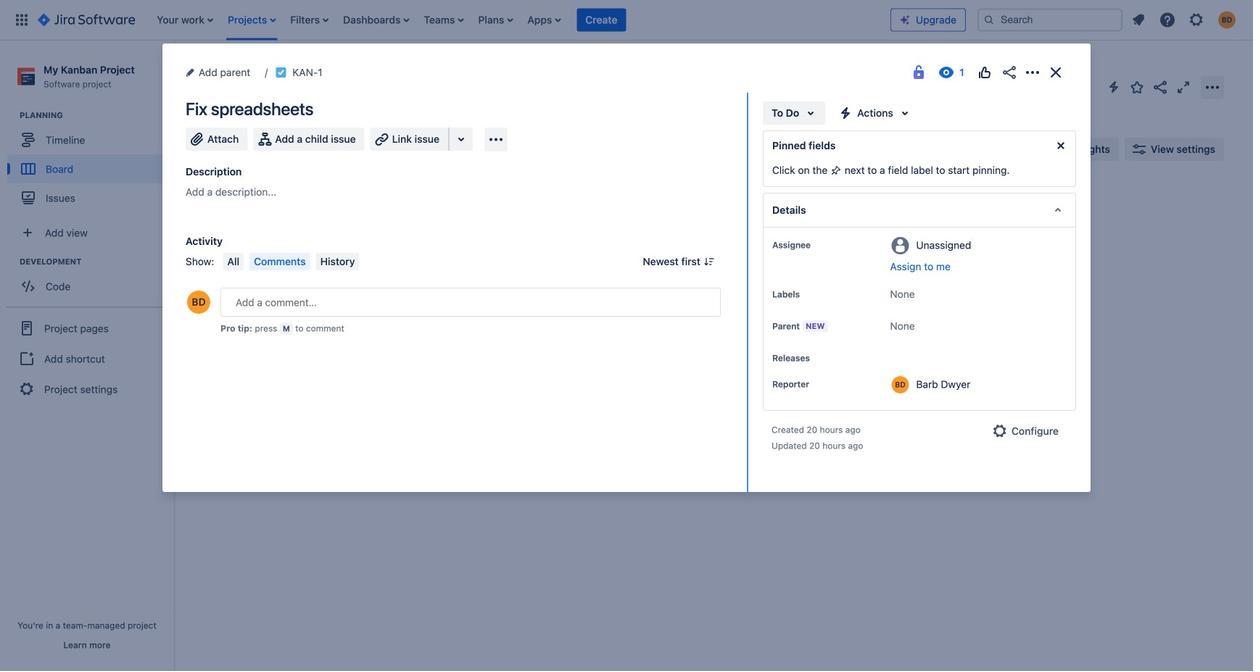 Task type: describe. For each thing, give the bounding box(es) containing it.
1 vertical spatial group
[[7, 256, 173, 306]]

8 list item from the left
[[577, 0, 626, 40]]

add app image
[[488, 131, 505, 148]]

link web pages and more image
[[453, 131, 470, 148]]

search image
[[984, 14, 996, 26]]

2 vertical spatial group
[[6, 307, 168, 410]]

actions image
[[1025, 64, 1042, 81]]

task image
[[216, 263, 227, 274]]

Search this board text field
[[205, 136, 271, 163]]

task image
[[275, 67, 287, 78]]

4 list item from the left
[[339, 0, 414, 40]]

star kan board image
[[1129, 79, 1146, 96]]

0 horizontal spatial list
[[150, 0, 891, 40]]

add people image
[[357, 141, 374, 158]]

vote options: no one has voted for this issue yet. image
[[977, 64, 994, 81]]

more information about barb dwyer image
[[892, 377, 909, 394]]

heading for the middle group
[[20, 256, 173, 268]]

Add a comment… field
[[221, 288, 721, 317]]

1 horizontal spatial list
[[1126, 7, 1245, 33]]

6 list item from the left
[[474, 0, 518, 40]]

enter full screen image
[[1175, 79, 1193, 96]]



Task type: locate. For each thing, give the bounding box(es) containing it.
1 vertical spatial heading
[[20, 256, 173, 268]]

heading for the top group
[[20, 110, 173, 121]]

parent pin to top. only you can see pinned fields. image
[[831, 321, 843, 332]]

Search field
[[978, 8, 1123, 32]]

details element
[[763, 193, 1077, 228]]

1 heading from the top
[[20, 110, 173, 121]]

jira software image
[[38, 11, 135, 29], [38, 11, 135, 29]]

sidebar element
[[0, 41, 174, 672]]

5 list item from the left
[[420, 0, 468, 40]]

dialog
[[163, 44, 1091, 493]]

0 vertical spatial group
[[7, 110, 173, 217]]

2 heading from the top
[[20, 256, 173, 268]]

None search field
[[978, 8, 1123, 32]]

close image
[[1048, 64, 1065, 81]]

2 list item from the left
[[224, 0, 280, 40]]

banner
[[0, 0, 1254, 41]]

heading
[[20, 110, 173, 121], [20, 256, 173, 268]]

primary element
[[9, 0, 891, 40]]

list item
[[153, 0, 218, 40], [224, 0, 280, 40], [286, 0, 333, 40], [339, 0, 414, 40], [420, 0, 468, 40], [474, 0, 518, 40], [523, 0, 566, 40], [577, 0, 626, 40]]

copy link to issue image
[[320, 66, 331, 78]]

7 list item from the left
[[523, 0, 566, 40]]

1 list item from the left
[[153, 0, 218, 40]]

3 list item from the left
[[286, 0, 333, 40]]

group
[[7, 110, 173, 217], [7, 256, 173, 306], [6, 307, 168, 410]]

menu bar
[[220, 253, 362, 271]]

0 vertical spatial heading
[[20, 110, 173, 121]]

list
[[150, 0, 891, 40], [1126, 7, 1245, 33]]

hide message image
[[1053, 137, 1070, 155]]

create column image
[[820, 190, 837, 208]]



Task type: vqa. For each thing, say whether or not it's contained in the screenshot.
In Progress 'element'
no



